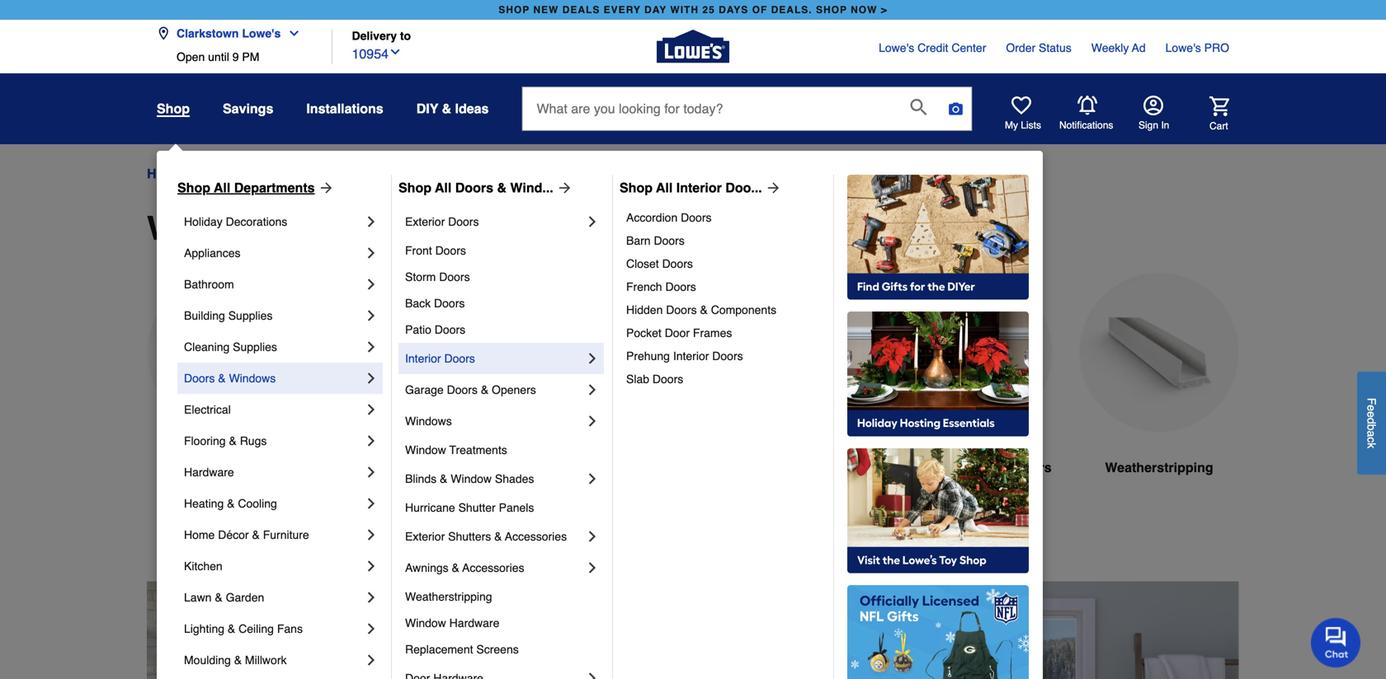 Task type: locate. For each thing, give the bounding box(es) containing it.
interior down pocket door frames
[[673, 350, 709, 363]]

hurricane
[[405, 502, 455, 515]]

supplies down building supplies link
[[233, 341, 277, 354]]

building supplies link
[[184, 300, 363, 332]]

None search field
[[522, 87, 972, 146]]

d
[[1365, 418, 1378, 424]]

shop
[[498, 4, 530, 16], [816, 4, 847, 16]]

shop up front
[[398, 180, 431, 196]]

doo...
[[725, 180, 762, 196]]

1 horizontal spatial all
[[435, 180, 452, 196]]

a blue chamberlain garage door opener with two white light panels. image
[[893, 273, 1053, 433]]

arrow right image inside shop all doors & wind... link
[[553, 180, 573, 196]]

lowe's left pro
[[1165, 41, 1201, 54]]

ad
[[1132, 41, 1146, 54]]

pro
[[1204, 41, 1229, 54]]

window for hardware
[[405, 617, 446, 630]]

f e e d b a c k button
[[1357, 372, 1386, 475]]

0 horizontal spatial hardware
[[184, 466, 234, 479]]

exterior
[[405, 215, 445, 229], [181, 460, 231, 476], [405, 530, 445, 544]]

chevron right image for cleaning supplies
[[363, 339, 380, 356]]

bathroom link
[[184, 269, 363, 300]]

1 horizontal spatial openers
[[998, 460, 1052, 476]]

accessories
[[505, 530, 567, 544], [462, 562, 524, 575]]

chevron right image for heating & cooling
[[363, 496, 380, 512]]

lowe's up pm
[[242, 27, 281, 40]]

1 shop from the left
[[177, 180, 210, 196]]

my lists
[[1005, 120, 1041, 131]]

1 all from the left
[[214, 180, 230, 196]]

chevron down image inside the "10954" button
[[389, 45, 402, 59]]

all up the front doors
[[435, 180, 452, 196]]

all for doors
[[435, 180, 452, 196]]

installations button
[[306, 94, 383, 124]]

supplies up cleaning supplies
[[228, 309, 273, 323]]

1 vertical spatial windows & doors
[[147, 210, 429, 248]]

lowe's home improvement account image
[[1143, 96, 1163, 116]]

accordion doors
[[626, 211, 712, 224]]

2 vertical spatial window
[[405, 617, 446, 630]]

1 e from the top
[[1365, 405, 1378, 412]]

interior doors down patio doors
[[405, 352, 475, 365]]

weatherstripping
[[1105, 460, 1213, 476], [405, 591, 492, 604]]

status
[[1039, 41, 1071, 54]]

diy
[[416, 101, 438, 116]]

chevron right image for interior doors
[[584, 351, 601, 367]]

hardware down flooring
[[184, 466, 234, 479]]

closet doors
[[626, 257, 693, 271]]

exterior down flooring
[[181, 460, 231, 476]]

new
[[533, 4, 559, 16]]

doors & windows link
[[184, 363, 363, 394]]

windows & doors up decorations
[[198, 166, 303, 182]]

hardware
[[184, 466, 234, 479], [449, 617, 499, 630]]

chevron right image
[[363, 276, 380, 293], [363, 308, 380, 324], [363, 370, 380, 387], [584, 382, 601, 398], [363, 433, 380, 450], [363, 464, 380, 481], [584, 471, 601, 488], [584, 529, 601, 545], [584, 671, 601, 680]]

holiday decorations
[[184, 215, 287, 229]]

order status
[[1006, 41, 1071, 54]]

sign
[[1139, 120, 1158, 131]]

0 vertical spatial garage doors & openers
[[405, 384, 536, 397]]

blinds & window shades
[[405, 473, 534, 486]]

1 vertical spatial garage
[[894, 460, 939, 476]]

window up replacement
[[405, 617, 446, 630]]

1 arrow right image from the left
[[553, 180, 573, 196]]

1 vertical spatial supplies
[[233, 341, 277, 354]]

prehung interior doors
[[626, 350, 743, 363]]

arrow right image for shop all doors & wind...
[[553, 180, 573, 196]]

electrical link
[[184, 394, 363, 426]]

days
[[719, 4, 749, 16]]

chevron right image for hardware
[[363, 464, 380, 481]]

pocket door frames link
[[626, 322, 822, 345]]

exterior doors up the front doors
[[405, 215, 479, 229]]

awnings & accessories
[[405, 562, 524, 575]]

interior doors up hurricane
[[370, 460, 457, 476]]

1 horizontal spatial home
[[184, 529, 215, 542]]

arrow right image
[[315, 180, 335, 196]]

lowe's home improvement notification center image
[[1077, 96, 1097, 116]]

1 horizontal spatial arrow right image
[[762, 180, 782, 196]]

accessories down exterior shutters & accessories link
[[462, 562, 524, 575]]

windows & doors
[[198, 166, 303, 182], [147, 210, 429, 248]]

1 vertical spatial home
[[184, 529, 215, 542]]

3 shop from the left
[[620, 180, 653, 196]]

0 horizontal spatial shop
[[177, 180, 210, 196]]

0 horizontal spatial garage doors & openers
[[405, 384, 536, 397]]

2 e from the top
[[1365, 412, 1378, 418]]

chevron right image for home décor & furniture
[[363, 527, 380, 544]]

2 horizontal spatial shop
[[620, 180, 653, 196]]

chevron right image for moulding & millwork
[[363, 653, 380, 669]]

0 vertical spatial weatherstripping link
[[1079, 273, 1239, 518]]

closet
[[626, 257, 659, 271]]

holiday
[[184, 215, 223, 229]]

shop left now
[[816, 4, 847, 16]]

pm
[[242, 50, 259, 64]]

exterior shutters & accessories link
[[405, 521, 584, 553]]

savings button
[[223, 94, 273, 124]]

windows & doors down the departments
[[147, 210, 429, 248]]

chevron right image for garage doors & openers
[[584, 382, 601, 398]]

0 horizontal spatial exterior doors
[[181, 460, 273, 476]]

chat invite button image
[[1311, 618, 1361, 668]]

1 horizontal spatial lowe's
[[879, 41, 914, 54]]

ideas
[[455, 101, 489, 116]]

1 horizontal spatial chevron down image
[[389, 45, 402, 59]]

treatments
[[449, 444, 507, 457]]

0 horizontal spatial garage
[[405, 384, 444, 397]]

garage doors & openers link
[[893, 273, 1053, 518], [405, 375, 584, 406]]

diy & ideas button
[[416, 94, 489, 124]]

slab
[[626, 373, 649, 386]]

a piece of white weatherstripping. image
[[1079, 273, 1239, 433]]

credit
[[918, 41, 948, 54]]

0 vertical spatial supplies
[[228, 309, 273, 323]]

day
[[644, 4, 667, 16]]

chevron right image for exterior shutters & accessories
[[584, 529, 601, 545]]

chevron down image inside clarkstown lowe's button
[[281, 27, 301, 40]]

slab doors
[[626, 373, 683, 386]]

chevron right image for appliances
[[363, 245, 380, 262]]

interior doors
[[405, 352, 475, 365], [370, 460, 457, 476]]

hidden doors & components
[[626, 304, 776, 317]]

chevron right image for building supplies
[[363, 308, 380, 324]]

doors
[[268, 166, 303, 182], [455, 180, 493, 196], [334, 210, 429, 248], [681, 211, 712, 224], [448, 215, 479, 229], [654, 234, 685, 248], [435, 244, 466, 257], [662, 257, 693, 271], [439, 271, 470, 284], [665, 281, 696, 294], [434, 297, 465, 310], [666, 304, 697, 317], [435, 323, 465, 337], [712, 350, 743, 363], [444, 352, 475, 365], [184, 372, 215, 385], [653, 373, 683, 386], [447, 384, 478, 397], [235, 460, 273, 476], [419, 460, 457, 476], [943, 460, 981, 476]]

all up accordion doors
[[656, 180, 673, 196]]

shop all doors & wind...
[[398, 180, 553, 196]]

shop up "holiday"
[[177, 180, 210, 196]]

find gifts for the diyer. image
[[847, 175, 1029, 300]]

closet doors link
[[626, 252, 822, 276]]

1 vertical spatial garage doors & openers
[[894, 460, 1052, 476]]

& inside button
[[442, 101, 451, 116]]

chevron right image for kitchen
[[363, 559, 380, 575]]

window hardware
[[405, 617, 499, 630]]

a blue six-lite, two-panel, shaker-style exterior door. image
[[147, 273, 307, 433]]

fans
[[277, 623, 303, 636]]

delivery
[[352, 29, 397, 42]]

1 horizontal spatial shop
[[398, 180, 431, 196]]

shutters
[[448, 530, 491, 544]]

1 horizontal spatial weatherstripping
[[1105, 460, 1213, 476]]

lawn
[[184, 592, 212, 605]]

0 vertical spatial window
[[405, 444, 446, 457]]

chevron right image
[[363, 214, 380, 230], [584, 214, 601, 230], [363, 245, 380, 262], [363, 339, 380, 356], [584, 351, 601, 367], [363, 402, 380, 418], [584, 413, 601, 430], [363, 496, 380, 512], [363, 527, 380, 544], [363, 559, 380, 575], [584, 560, 601, 577], [363, 590, 380, 606], [363, 621, 380, 638], [363, 653, 380, 669]]

0 vertical spatial exterior
[[405, 215, 445, 229]]

french doors link
[[626, 276, 822, 299]]

lowe's left credit
[[879, 41, 914, 54]]

Search Query text field
[[523, 87, 897, 130]]

rugs
[[240, 435, 267, 448]]

windows link
[[520, 273, 680, 518], [405, 406, 584, 437]]

departments
[[234, 180, 315, 196]]

1 vertical spatial exterior doors
[[181, 460, 273, 476]]

prehung interior doors link
[[626, 345, 822, 368]]

0 horizontal spatial arrow right image
[[553, 180, 573, 196]]

heating
[[184, 497, 224, 511]]

in
[[1161, 120, 1169, 131]]

1 horizontal spatial garage
[[894, 460, 939, 476]]

my lists link
[[1005, 96, 1041, 132]]

0 horizontal spatial shop
[[498, 4, 530, 16]]

1 shop from the left
[[498, 4, 530, 16]]

shop all interior doo... link
[[620, 178, 782, 198]]

shop up accordion
[[620, 180, 653, 196]]

e up b
[[1365, 412, 1378, 418]]

k
[[1365, 443, 1378, 449]]

pocket door frames
[[626, 327, 732, 340]]

openers
[[492, 384, 536, 397], [998, 460, 1052, 476]]

interior doors link
[[333, 273, 493, 518], [405, 343, 584, 375]]

0 vertical spatial exterior doors
[[405, 215, 479, 229]]

accordion
[[626, 211, 678, 224]]

home down shop button
[[147, 166, 184, 182]]

hardware up "replacement screens"
[[449, 617, 499, 630]]

2 all from the left
[[435, 180, 452, 196]]

1 vertical spatial weatherstripping
[[405, 591, 492, 604]]

order status link
[[1006, 40, 1071, 56]]

0 vertical spatial home
[[147, 166, 184, 182]]

2 arrow right image from the left
[[762, 180, 782, 196]]

arrow right image
[[553, 180, 573, 196], [762, 180, 782, 196]]

0 vertical spatial exterior doors link
[[405, 206, 584, 238]]

1 horizontal spatial shop
[[816, 4, 847, 16]]

window up the blinds
[[405, 444, 446, 457]]

hardware inside window hardware link
[[449, 617, 499, 630]]

exterior doors down flooring & rugs
[[181, 460, 273, 476]]

2 shop from the left
[[398, 180, 431, 196]]

exterior down hurricane
[[405, 530, 445, 544]]

all up holiday decorations
[[214, 180, 230, 196]]

interior up accordion doors link
[[676, 180, 722, 196]]

diy & ideas
[[416, 101, 489, 116]]

0 horizontal spatial garage doors & openers link
[[405, 375, 584, 406]]

chevron right image for blinds & window shades
[[584, 471, 601, 488]]

chevron right image for bathroom
[[363, 276, 380, 293]]

0 vertical spatial chevron down image
[[281, 27, 301, 40]]

1 horizontal spatial hardware
[[449, 617, 499, 630]]

1 horizontal spatial garage doors & openers link
[[893, 273, 1053, 518]]

chevron down image
[[281, 27, 301, 40], [389, 45, 402, 59]]

0 horizontal spatial lowe's
[[242, 27, 281, 40]]

accessories down panels at the left
[[505, 530, 567, 544]]

0 vertical spatial openers
[[492, 384, 536, 397]]

heating & cooling link
[[184, 488, 363, 520]]

1 vertical spatial chevron down image
[[389, 45, 402, 59]]

0 vertical spatial weatherstripping
[[1105, 460, 1213, 476]]

0 horizontal spatial home
[[147, 166, 184, 182]]

location image
[[157, 27, 170, 40]]

0 horizontal spatial weatherstripping link
[[405, 584, 601, 611]]

clarkstown
[[177, 27, 239, 40]]

shop left the new
[[498, 4, 530, 16]]

garden
[[226, 592, 264, 605]]

bathroom
[[184, 278, 234, 291]]

exterior for chevron right image for exterior doors
[[405, 215, 445, 229]]

0 horizontal spatial all
[[214, 180, 230, 196]]

1 vertical spatial exterior doors link
[[147, 273, 307, 518]]

3 all from the left
[[656, 180, 673, 196]]

chevron right image for doors & windows
[[363, 370, 380, 387]]

window up hurricane shutter panels
[[451, 473, 492, 486]]

arrow right image inside shop all interior doo... link
[[762, 180, 782, 196]]

1 vertical spatial hardware
[[449, 617, 499, 630]]

interior down patio
[[405, 352, 441, 365]]

2 horizontal spatial all
[[656, 180, 673, 196]]

b
[[1365, 424, 1378, 431]]

e up d
[[1365, 405, 1378, 412]]

home
[[147, 166, 184, 182], [184, 529, 215, 542]]

2 horizontal spatial lowe's
[[1165, 41, 1201, 54]]

2 vertical spatial exterior
[[405, 530, 445, 544]]

appliances
[[184, 247, 240, 260]]

exterior up front
[[405, 215, 445, 229]]

open
[[177, 50, 205, 64]]

home up kitchen
[[184, 529, 215, 542]]

1 vertical spatial openers
[[998, 460, 1052, 476]]

interior up hurricane
[[370, 460, 415, 476]]

chevron right image for lighting & ceiling fans
[[363, 621, 380, 638]]

0 horizontal spatial chevron down image
[[281, 27, 301, 40]]



Task type: describe. For each thing, give the bounding box(es) containing it.
lowe's home improvement lists image
[[1011, 96, 1031, 116]]

a white three-panel, craftsman-style, prehung interior door with doorframe and hinges. image
[[333, 273, 493, 433]]

doors & windows
[[184, 372, 276, 385]]

holiday hosting essentials. image
[[847, 312, 1029, 437]]

0 vertical spatial garage
[[405, 384, 444, 397]]

flooring
[[184, 435, 226, 448]]

shutter
[[458, 502, 496, 515]]

shop for shop all doors & wind...
[[398, 180, 431, 196]]

cleaning supplies
[[184, 341, 277, 354]]

center
[[952, 41, 986, 54]]

lowe's inside button
[[242, 27, 281, 40]]

supplies for cleaning supplies
[[233, 341, 277, 354]]

lowe's home improvement cart image
[[1209, 96, 1229, 116]]

window treatments link
[[405, 437, 601, 464]]

barn doors
[[626, 234, 685, 248]]

a black double-hung window with six panes. image
[[520, 273, 680, 433]]

lowe's pro link
[[1165, 40, 1229, 56]]

hurricane shutter panels link
[[405, 495, 601, 521]]

deals
[[562, 4, 600, 16]]

lowe's for lowe's pro
[[1165, 41, 1201, 54]]

shop
[[157, 101, 190, 116]]

window hardware link
[[405, 611, 601, 637]]

exterior for chevron right icon corresponding to exterior shutters & accessories
[[405, 530, 445, 544]]

all for interior
[[656, 180, 673, 196]]

arrow right image for shop all interior doo...
[[762, 180, 782, 196]]

shop all departments
[[177, 180, 315, 196]]

visit the lowe's toy shop. image
[[847, 449, 1029, 574]]

home décor & furniture link
[[184, 520, 363, 551]]

lawn & garden link
[[184, 582, 363, 614]]

cart
[[1209, 120, 1228, 132]]

1 horizontal spatial garage doors & openers
[[894, 460, 1052, 476]]

until
[[208, 50, 229, 64]]

moulding & millwork
[[184, 654, 287, 667]]

chevron right image for awnings & accessories
[[584, 560, 601, 577]]

my
[[1005, 120, 1018, 131]]

lowe's credit center
[[879, 41, 986, 54]]

lighting
[[184, 623, 224, 636]]

savings
[[223, 101, 273, 116]]

search image
[[910, 99, 927, 116]]

advertisement region
[[147, 582, 1239, 680]]

hidden
[[626, 304, 663, 317]]

moulding & millwork link
[[184, 645, 363, 677]]

millwork
[[245, 654, 287, 667]]

a barn door with a brown frame, three frosted glass panels, black hardware and a black track. image
[[706, 273, 866, 433]]

shades
[[495, 473, 534, 486]]

0 horizontal spatial weatherstripping
[[405, 591, 492, 604]]

chevron right image for lawn & garden
[[363, 590, 380, 606]]

french
[[626, 281, 662, 294]]

officially licensed n f l gifts. shop now. image
[[847, 586, 1029, 680]]

1 horizontal spatial exterior doors link
[[405, 206, 584, 238]]

0 vertical spatial accessories
[[505, 530, 567, 544]]

sign in
[[1139, 120, 1169, 131]]

lowe's home improvement logo image
[[657, 10, 729, 83]]

building
[[184, 309, 225, 323]]

patio
[[405, 323, 431, 337]]

furniture
[[263, 529, 309, 542]]

>
[[881, 4, 888, 16]]

chevron right image for electrical
[[363, 402, 380, 418]]

shop new deals every day with 25 days of deals. shop now > link
[[495, 0, 891, 20]]

camera image
[[948, 101, 964, 117]]

1 vertical spatial exterior
[[181, 460, 231, 476]]

1 vertical spatial weatherstripping link
[[405, 584, 601, 611]]

2 shop from the left
[[816, 4, 847, 16]]

window for treatments
[[405, 444, 446, 457]]

pocket
[[626, 327, 662, 340]]

1 vertical spatial interior doors
[[370, 460, 457, 476]]

window treatments
[[405, 444, 507, 457]]

chevron right image for exterior doors
[[584, 214, 601, 230]]

weekly
[[1091, 41, 1129, 54]]

delivery to
[[352, 29, 411, 42]]

french doors
[[626, 281, 696, 294]]

shop for shop all departments
[[177, 180, 210, 196]]

back doors link
[[405, 290, 601, 317]]

0 vertical spatial windows & doors
[[198, 166, 303, 182]]

kitchen link
[[184, 551, 363, 582]]

ceiling
[[239, 623, 274, 636]]

to
[[400, 29, 411, 42]]

moulding
[[184, 654, 231, 667]]

lowe's credit center link
[[879, 40, 986, 56]]

front
[[405, 244, 432, 257]]

deals.
[[771, 4, 812, 16]]

weekly ad
[[1091, 41, 1146, 54]]

10954
[[352, 46, 389, 62]]

hurricane shutter panels
[[405, 502, 534, 515]]

front doors link
[[405, 238, 601, 264]]

0 vertical spatial interior doors
[[405, 352, 475, 365]]

chevron right image for holiday decorations
[[363, 214, 380, 230]]

chevron right image for flooring & rugs
[[363, 433, 380, 450]]

lowe's for lowe's credit center
[[879, 41, 914, 54]]

& inside 'link'
[[227, 497, 235, 511]]

shop all interior doo...
[[620, 180, 762, 196]]

every
[[604, 4, 641, 16]]

lighting & ceiling fans link
[[184, 614, 363, 645]]

décor
[[218, 529, 249, 542]]

shop for shop all interior doo...
[[620, 180, 653, 196]]

lists
[[1021, 120, 1041, 131]]

supplies for building supplies
[[228, 309, 273, 323]]

storm doors
[[405, 271, 470, 284]]

lawn & garden
[[184, 592, 264, 605]]

clarkstown lowe's
[[177, 27, 281, 40]]

blinds
[[405, 473, 437, 486]]

prehung
[[626, 350, 670, 363]]

clarkstown lowe's button
[[157, 17, 307, 50]]

building supplies
[[184, 309, 273, 323]]

0 horizontal spatial exterior doors link
[[147, 273, 307, 518]]

all for departments
[[214, 180, 230, 196]]

electrical
[[184, 403, 231, 417]]

shop new deals every day with 25 days of deals. shop now >
[[498, 4, 888, 16]]

cart button
[[1186, 96, 1229, 133]]

exterior shutters & accessories
[[405, 530, 567, 544]]

1 vertical spatial accessories
[[462, 562, 524, 575]]

home for home décor & furniture
[[184, 529, 215, 542]]

chevron right image for windows
[[584, 413, 601, 430]]

1 vertical spatial window
[[451, 473, 492, 486]]

heating & cooling
[[184, 497, 277, 511]]

1 horizontal spatial exterior doors
[[405, 215, 479, 229]]

f
[[1365, 398, 1378, 405]]

1 horizontal spatial weatherstripping link
[[1079, 273, 1239, 518]]

0 vertical spatial hardware
[[184, 466, 234, 479]]

barn doors link
[[626, 229, 822, 252]]

0 horizontal spatial openers
[[492, 384, 536, 397]]

sign in button
[[1139, 96, 1169, 132]]

home for home
[[147, 166, 184, 182]]

9
[[232, 50, 239, 64]]

replacement
[[405, 644, 473, 657]]



Task type: vqa. For each thing, say whether or not it's contained in the screenshot.
right Garage
yes



